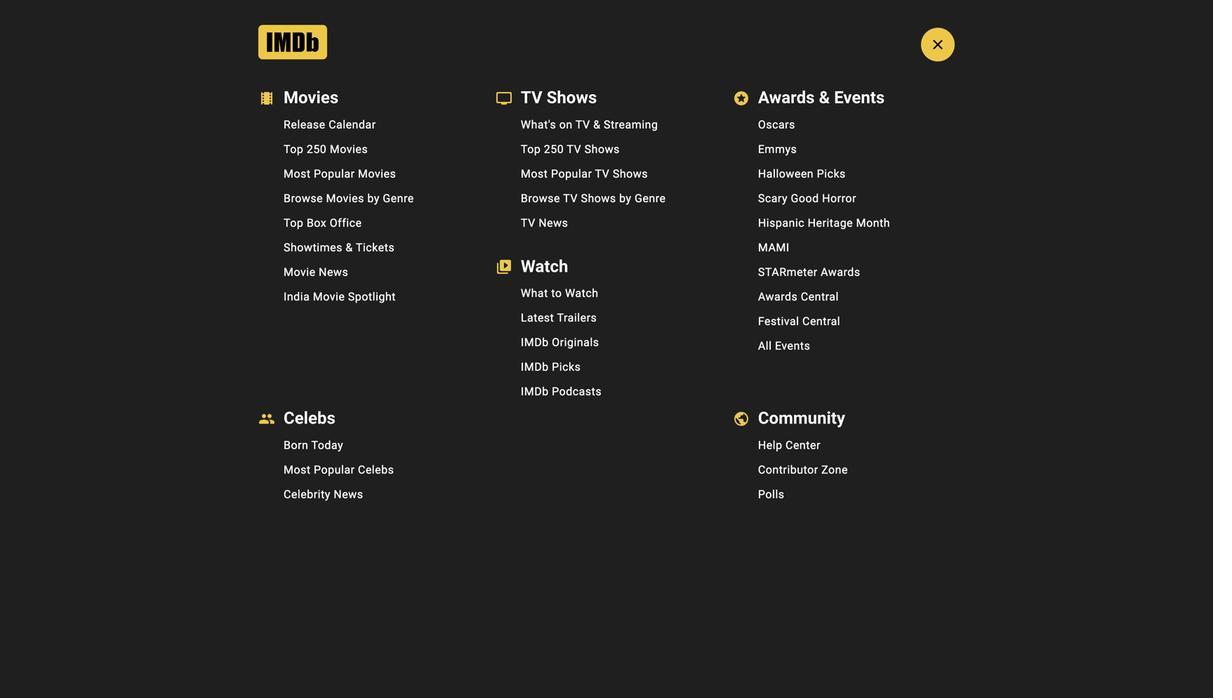 Task type: vqa. For each thing, say whether or not it's contained in the screenshot.
everything at the left
yes



Task type: locate. For each thing, give the bounding box(es) containing it.
scary good horror
[[758, 192, 857, 205]]

everything
[[174, 269, 330, 309]]

awards up festival
[[758, 290, 798, 303]]

250 down release
[[307, 142, 327, 156]]

imdb picks link
[[485, 355, 722, 379]]

1 vertical spatial central
[[803, 314, 841, 328]]

1 vertical spatial movie
[[313, 290, 345, 303]]

tv news
[[521, 216, 568, 229]]

news for movie news
[[319, 265, 348, 279]]

2 browse from the left
[[521, 192, 560, 205]]

0 vertical spatial awards
[[821, 265, 861, 279]]

0 vertical spatial &
[[594, 118, 601, 131]]

imdb for imdb podcasts
[[521, 385, 549, 398]]

& up top 250 tv shows 'link'
[[594, 118, 601, 131]]

celebs
[[358, 463, 394, 476]]

1 250 from the left
[[307, 142, 327, 156]]

top 250 movies
[[284, 142, 368, 156]]

all events link
[[722, 333, 959, 358]]

tickets
[[356, 241, 395, 254]]

1 genre from the left
[[383, 192, 414, 205]]

top left box
[[284, 216, 304, 229]]

most popular celebs
[[284, 463, 394, 476]]

oscars link
[[722, 112, 959, 137]]

menu containing what's on tv & streaming
[[485, 112, 722, 235]]

2 vertical spatial shows
[[581, 192, 616, 205]]

0 horizontal spatial awards
[[758, 290, 798, 303]]

on
[[560, 118, 573, 131]]

1 horizontal spatial 250
[[544, 142, 564, 156]]

awards
[[821, 265, 861, 279], [758, 290, 798, 303]]

popular down top 250 tv shows at the top of page
[[551, 167, 592, 180]]

1 horizontal spatial by
[[619, 192, 632, 205]]

imdb originals link
[[485, 330, 722, 355]]

browse up box
[[284, 192, 323, 205]]

movie news link
[[247, 260, 485, 284]]

0 vertical spatial picks
[[817, 167, 846, 180]]

office
[[330, 216, 362, 229]]

menu
[[247, 112, 485, 309], [485, 112, 722, 235], [722, 112, 959, 358], [485, 281, 722, 404], [247, 433, 485, 507], [722, 433, 959, 507]]

0 vertical spatial movies
[[330, 142, 368, 156]]

heritage
[[808, 216, 853, 229]]

celebrity news link
[[247, 482, 485, 507]]

movie up india
[[284, 265, 316, 279]]

250 down on
[[544, 142, 564, 156]]

top 250 tv shows
[[521, 142, 620, 156]]

news inside "link"
[[319, 265, 348, 279]]

most down top 250 movies
[[284, 167, 311, 180]]

1 browse from the left
[[284, 192, 323, 205]]

tv up browse tv shows by genre link
[[595, 167, 610, 180]]

by down most popular tv shows link
[[619, 192, 632, 205]]

picks up horror
[[817, 167, 846, 180]]

by
[[368, 192, 380, 205], [619, 192, 632, 205]]

tv for 250
[[567, 142, 582, 156]]

trailers
[[557, 311, 597, 324]]

250 inside 'link'
[[544, 142, 564, 156]]

All search field
[[290, 8, 796, 31]]

shows for most popular tv shows
[[613, 167, 648, 180]]

0 vertical spatial central
[[801, 290, 839, 303]]

everywhere
[[338, 269, 509, 309]]

hispanic
[[758, 216, 805, 229]]

1 by from the left
[[368, 192, 380, 205]]

what's on tv & streaming
[[521, 118, 658, 131]]

tv for on
[[576, 118, 590, 131]]

central down 7.8 / 10
[[803, 314, 841, 328]]

1 vertical spatial picks
[[552, 360, 581, 374]]

browse tv shows by genre link
[[485, 186, 722, 211]]

250
[[307, 142, 327, 156], [544, 142, 564, 156]]

what's
[[521, 118, 556, 131]]

imdb up the awards central
[[781, 275, 807, 284]]

movies down calendar
[[330, 142, 368, 156]]

all inside all button
[[298, 14, 311, 25]]

top inside top box office link
[[284, 216, 304, 229]]

imdb picks
[[521, 360, 581, 374]]

central inside awards central link
[[801, 290, 839, 303]]

tv
[[576, 118, 590, 131], [567, 142, 582, 156], [595, 167, 610, 180], [563, 192, 578, 205], [521, 216, 536, 229]]

2 by from the left
[[619, 192, 632, 205]]

tv down on
[[567, 142, 582, 156]]

group
[[372, 329, 890, 620], [174, 329, 370, 620], [788, 664, 868, 698], [788, 664, 868, 698], [873, 664, 954, 698], [873, 664, 954, 698]]

movie down movie news
[[313, 290, 345, 303]]

0 horizontal spatial browse
[[284, 192, 323, 205]]

menu containing what to watch
[[485, 281, 722, 404]]

most popular tv shows
[[521, 167, 648, 180]]

arrow drop down image
[[311, 11, 327, 28]]

popular
[[314, 167, 355, 180], [551, 167, 592, 180], [314, 463, 355, 476]]

2 vertical spatial all
[[758, 339, 772, 352]]

& down office
[[346, 241, 353, 254]]

2 250 from the left
[[544, 142, 564, 156]]

1 vertical spatial shows
[[613, 167, 648, 180]]

hispanic heritage month
[[758, 216, 891, 229]]

1 vertical spatial movies
[[358, 167, 396, 180]]

menu containing help center
[[722, 433, 959, 507]]

1 vertical spatial news
[[319, 265, 348, 279]]

picks for imdb picks
[[552, 360, 581, 374]]

top down release
[[284, 142, 304, 156]]

most inside 'link'
[[284, 167, 311, 180]]

picks
[[817, 167, 846, 180], [552, 360, 581, 374]]

movies up office
[[326, 192, 364, 205]]

most down born
[[284, 463, 311, 476]]

top for top box office
[[284, 216, 304, 229]]

0 vertical spatial shows
[[585, 142, 620, 156]]

by up top box office link
[[368, 192, 380, 205]]

picks up 'imdb podcasts'
[[552, 360, 581, 374]]

popular inside 'link'
[[314, 167, 355, 180]]

2 vertical spatial movies
[[326, 192, 364, 205]]

browse up tv news
[[521, 192, 560, 205]]

1 horizontal spatial picks
[[817, 167, 846, 180]]

picks for halloween picks
[[817, 167, 846, 180]]

genre up top box office link
[[383, 192, 414, 205]]

shows down top 250 tv shows 'link'
[[613, 167, 648, 180]]

festival central link
[[722, 309, 959, 333]]

shows inside top 250 tv shows 'link'
[[585, 142, 620, 156]]

halloween picks
[[758, 167, 846, 180]]

menu containing born today
[[247, 433, 485, 507]]

top inside top 250 tv shows 'link'
[[521, 142, 541, 156]]

browse inside browse tv shows by genre link
[[521, 192, 560, 205]]

most popular tv shows link
[[485, 161, 722, 186]]

popular down top 250 movies
[[314, 167, 355, 180]]

0 vertical spatial movie
[[284, 265, 316, 279]]

jamie lee curtis, michelle yeoh, james hong, ke huy quan, and stephanie hsu in everything everywhere all at once (2022) image
[[174, 330, 370, 619]]

most popular celebs link
[[247, 457, 485, 482]]

shows inside most popular tv shows link
[[613, 167, 648, 180]]

picks inside halloween picks link
[[817, 167, 846, 180]]

picks inside imdb picks link
[[552, 360, 581, 374]]

events
[[775, 339, 811, 352]]

top down what's
[[521, 142, 541, 156]]

top inside top 250 movies link
[[284, 142, 304, 156]]

born
[[284, 438, 309, 452]]

0 horizontal spatial 250
[[307, 142, 327, 156]]

watchlist button
[[873, 7, 954, 32]]

1 vertical spatial all
[[518, 269, 556, 309]]

all inside "all events" link
[[758, 339, 772, 352]]

imdb podcasts
[[521, 385, 602, 398]]

movies down top 250 movies link
[[358, 167, 396, 180]]

all up latest
[[518, 269, 556, 309]]

0 horizontal spatial all
[[298, 14, 311, 25]]

tv right on
[[576, 118, 590, 131]]

movie inside india movie spotlight link
[[313, 290, 345, 303]]

shows down most popular tv shows link
[[581, 192, 616, 205]]

0 horizontal spatial &
[[346, 241, 353, 254]]

latest
[[521, 311, 554, 324]]

2 horizontal spatial all
[[758, 339, 772, 352]]

watchlist
[[900, 14, 943, 25]]

0 horizontal spatial by
[[368, 192, 380, 205]]

genre up tv news link
[[635, 192, 666, 205]]

most down top 250 tv shows at the top of page
[[521, 167, 548, 180]]

top for top 250 tv shows
[[521, 142, 541, 156]]

news down browse tv shows by genre
[[539, 216, 568, 229]]

release
[[284, 118, 326, 131]]

0 horizontal spatial picks
[[552, 360, 581, 374]]

by inside browse movies by genre link
[[368, 192, 380, 205]]

tv inside 'link'
[[567, 142, 582, 156]]

central down imdb rating
[[801, 290, 839, 303]]

news down the "showtimes & tickets"
[[319, 265, 348, 279]]

news down most popular celebs
[[334, 488, 363, 501]]

movies inside top 250 movies link
[[330, 142, 368, 156]]

most
[[284, 167, 311, 180], [521, 167, 548, 180], [284, 463, 311, 476]]

imdb down imdb originals
[[521, 360, 549, 374]]

top 250 tv shows link
[[485, 137, 722, 161]]

0 vertical spatial all
[[298, 14, 311, 25]]

0 horizontal spatial genre
[[383, 192, 414, 205]]

1 horizontal spatial genre
[[635, 192, 666, 205]]

once
[[602, 269, 679, 309]]

&
[[594, 118, 601, 131], [346, 241, 353, 254]]

imdb for imdb picks
[[521, 360, 549, 374]]

imdb down latest
[[521, 336, 549, 349]]

month
[[856, 216, 891, 229]]

polls link
[[722, 482, 959, 507]]

movies inside most popular movies 'link'
[[358, 167, 396, 180]]

1 vertical spatial &
[[346, 241, 353, 254]]

0 vertical spatial news
[[539, 216, 568, 229]]

awards up 10
[[821, 265, 861, 279]]

1 horizontal spatial browse
[[521, 192, 560, 205]]

to
[[551, 287, 562, 300]]

movie
[[284, 265, 316, 279], [313, 290, 345, 303]]

emmys
[[758, 142, 797, 156]]

tv down browse tv shows by genre
[[521, 216, 536, 229]]

all button
[[290, 8, 331, 31]]

user reviews button
[[747, 247, 804, 261]]

browse inside browse movies by genre link
[[284, 192, 323, 205]]

what to watch link
[[485, 281, 722, 306]]

250 for movies
[[307, 142, 327, 156]]

2 vertical spatial news
[[334, 488, 363, 501]]

born today
[[284, 438, 343, 452]]

top
[[284, 142, 304, 156], [521, 142, 541, 156], [284, 216, 304, 229]]

all right menu
[[298, 14, 311, 25]]

2 genre from the left
[[635, 192, 666, 205]]

india
[[284, 290, 310, 303]]

shows down what's on tv & streaming link
[[585, 142, 620, 156]]

reviews
[[770, 248, 804, 260]]

shows
[[585, 142, 620, 156], [613, 167, 648, 180], [581, 192, 616, 205]]

streaming
[[604, 118, 658, 131]]

central inside festival central link
[[803, 314, 841, 328]]

imdb down imdb picks
[[521, 385, 549, 398]]

movie inside movie news "link"
[[284, 265, 316, 279]]

scary good horror link
[[722, 186, 959, 211]]

all left events
[[758, 339, 772, 352]]



Task type: describe. For each thing, give the bounding box(es) containing it.
browse for news
[[521, 192, 560, 205]]

starmeter awards
[[758, 265, 861, 279]]

by inside browse tv shows by genre link
[[619, 192, 632, 205]]

imdb originals
[[521, 336, 599, 349]]

showtimes & tickets link
[[247, 235, 485, 260]]

7.8
[[806, 288, 827, 304]]

horror
[[822, 192, 857, 205]]

hispanic heritage month link
[[722, 211, 959, 235]]

tv news link
[[485, 211, 722, 235]]

festival central
[[758, 314, 841, 328]]

tv down most popular tv shows
[[563, 192, 578, 205]]

close navigation drawer image
[[930, 36, 947, 53]]

movies for most popular movies
[[358, 167, 396, 180]]

most for most popular movies
[[284, 167, 311, 180]]

showtimes
[[284, 241, 343, 254]]

tv for popular
[[595, 167, 610, 180]]

starmeter awards link
[[722, 260, 959, 284]]

everything everywhere all at once
[[174, 269, 679, 309]]

polls
[[758, 488, 785, 501]]

250 for tv
[[544, 142, 564, 156]]

awards central link
[[722, 284, 959, 309]]

contributor zone
[[758, 463, 848, 476]]

center
[[786, 438, 821, 452]]

most popular movies
[[284, 167, 396, 180]]

1 horizontal spatial all
[[518, 269, 556, 309]]

india movie spotlight
[[284, 290, 396, 303]]

calendar
[[329, 118, 376, 131]]

top 250 movies link
[[247, 137, 485, 161]]

release calendar
[[284, 118, 376, 131]]

video player application
[[372, 329, 890, 620]]

good
[[791, 192, 819, 205]]

india movie spotlight link
[[247, 284, 485, 309]]

mami
[[758, 241, 790, 254]]

1 horizontal spatial awards
[[821, 265, 861, 279]]

release calendar link
[[247, 112, 485, 137]]

latest trailers
[[521, 311, 597, 324]]

browse for box
[[284, 192, 323, 205]]

news for celebrity news
[[334, 488, 363, 501]]

all events
[[758, 339, 811, 352]]

imdb for imdb rating
[[781, 275, 807, 284]]

today
[[311, 438, 343, 452]]

podcasts
[[552, 385, 602, 398]]

movies for top 250 movies
[[330, 142, 368, 156]]

latest trailers link
[[485, 306, 722, 330]]

born today link
[[247, 433, 485, 457]]

browse tv shows by genre
[[521, 192, 666, 205]]

originals
[[552, 336, 599, 349]]

7.8 / 10
[[806, 288, 846, 304]]

awards central
[[758, 290, 839, 303]]

box
[[307, 216, 327, 229]]

celebrity
[[284, 488, 331, 501]]

imdb rating
[[781, 275, 849, 284]]

1 horizontal spatial &
[[594, 118, 601, 131]]

what's on tv & streaming link
[[485, 112, 722, 137]]

festival
[[758, 314, 800, 328]]

top box office link
[[247, 211, 485, 235]]

imdb for imdb originals
[[521, 336, 549, 349]]

most popular movies link
[[247, 161, 485, 186]]

movie news
[[284, 265, 348, 279]]

help
[[758, 438, 783, 452]]

what
[[521, 287, 548, 300]]

halloween
[[758, 167, 814, 180]]

all for all events
[[758, 339, 772, 352]]

menu
[[247, 14, 273, 25]]

menu containing release calendar
[[247, 112, 485, 309]]

help center link
[[722, 433, 959, 457]]

popular down today
[[314, 463, 355, 476]]

shows inside browse tv shows by genre link
[[581, 192, 616, 205]]

news for tv news
[[539, 216, 568, 229]]

menu containing oscars
[[722, 112, 959, 358]]

watch official trailer element
[[372, 329, 890, 620]]

a chinese immigrant is swept up in an insane adventure, where she alone can save the world by exploring other universes connecting with the lives she could have led. image
[[372, 329, 890, 620]]

all for all
[[298, 14, 311, 25]]

oscars
[[758, 118, 796, 131]]

help center
[[758, 438, 821, 452]]

most for most popular celebs
[[284, 463, 311, 476]]

halloween picks link
[[722, 161, 959, 186]]

menu button
[[216, 8, 284, 31]]

10
[[833, 290, 846, 303]]

1 vertical spatial awards
[[758, 290, 798, 303]]

celebrity news
[[284, 488, 363, 501]]

mami link
[[722, 235, 959, 260]]

user
[[747, 248, 767, 260]]

browse movies by genre
[[284, 192, 414, 205]]

zone
[[822, 463, 848, 476]]

contributor zone link
[[722, 457, 959, 482]]

emmys link
[[722, 137, 959, 161]]

central for festival central
[[803, 314, 841, 328]]

popular for tv
[[551, 167, 592, 180]]

contributor
[[758, 463, 819, 476]]

central for awards central
[[801, 290, 839, 303]]

most for most popular tv shows
[[521, 167, 548, 180]]

shows for top 250 tv shows
[[585, 142, 620, 156]]

popular for movies
[[314, 167, 355, 180]]

top for top 250 movies
[[284, 142, 304, 156]]

/
[[828, 290, 833, 303]]

what to watch
[[521, 287, 599, 300]]

showtimes & tickets
[[284, 241, 395, 254]]

imdb podcasts link
[[485, 379, 722, 404]]

starmeter
[[758, 265, 818, 279]]

rating
[[810, 275, 849, 284]]

user reviews
[[747, 248, 804, 260]]

spotlight
[[348, 290, 396, 303]]

movies inside browse movies by genre link
[[326, 192, 364, 205]]

scary
[[758, 192, 788, 205]]

watch
[[565, 287, 599, 300]]



